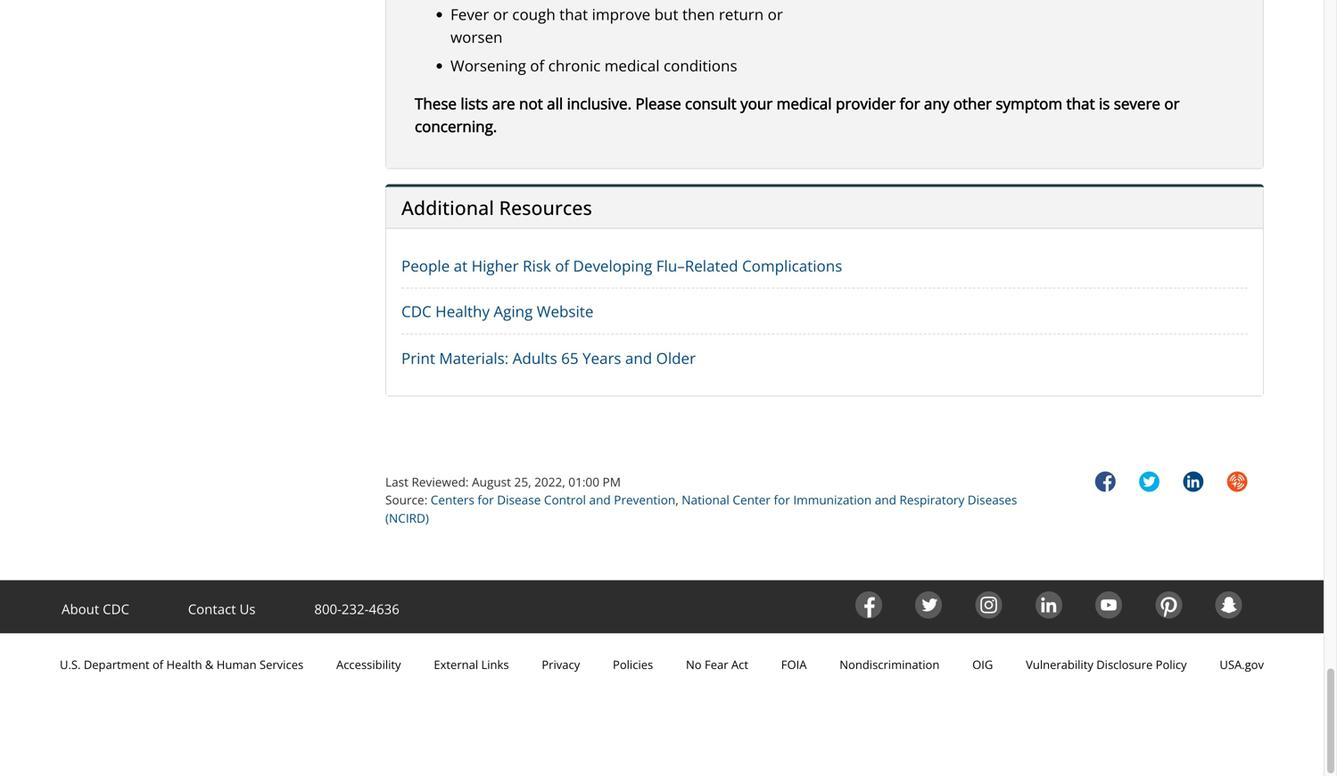 Task type: vqa. For each thing, say whether or not it's contained in the screenshot.
SPREAD
no



Task type: describe. For each thing, give the bounding box(es) containing it.
25,
[[515, 474, 532, 490]]

about
[[62, 600, 99, 619]]

last reviewed: august 25, 2022, 01:00 pm
[[386, 474, 621, 490]]

oig link
[[973, 657, 994, 673]]

of inside fever or cough that improve but then return or worsen worsening of chronic medical conditions
[[530, 55, 545, 76]]

snapchat inverse image
[[1216, 592, 1243, 619]]

&
[[205, 657, 214, 673]]

additional resources
[[402, 195, 592, 221]]

national center for immunization and respiratory diseases (ncird)
[[386, 492, 1018, 527]]

disease
[[497, 492, 541, 508]]

healthy
[[436, 301, 490, 322]]

vulnerability disclosure policy link
[[1026, 657, 1188, 673]]

respiratory
[[900, 492, 965, 508]]

flu–related
[[657, 256, 739, 276]]

return
[[719, 4, 764, 24]]

improve
[[592, 4, 651, 24]]

for inside these lists are not all inclusive. please consult your medical provider for any other symptom that is severe or concerning.
[[900, 93, 921, 114]]

accessibility link
[[336, 657, 401, 673]]

additional
[[402, 195, 494, 221]]

services
[[260, 657, 304, 673]]

concerning.
[[415, 116, 497, 137]]

lists
[[461, 93, 488, 114]]

developing
[[573, 256, 653, 276]]

twitter inverse image
[[916, 592, 943, 619]]

pm
[[603, 474, 621, 490]]

source: centers for disease control and prevention ,
[[386, 492, 682, 508]]

nondiscrimination
[[840, 657, 940, 673]]

diseases
[[968, 492, 1018, 508]]

accessibility
[[336, 657, 401, 673]]

cdc inside the main content area main content
[[402, 301, 432, 322]]

is
[[1099, 93, 1111, 114]]

centers
[[431, 492, 475, 508]]

chronic
[[549, 55, 601, 76]]

usa.gov link
[[1220, 656, 1265, 674]]

last
[[386, 474, 409, 490]]

then
[[683, 4, 715, 24]]

medical inside these lists are not all inclusive. please consult your medical provider for any other symptom that is severe or concerning.
[[777, 93, 832, 114]]

external links
[[434, 657, 509, 673]]

fear
[[705, 657, 729, 673]]

instagram inverse image
[[976, 592, 1003, 619]]

consult
[[685, 93, 737, 114]]

but
[[655, 4, 679, 24]]

us
[[240, 600, 256, 619]]

u.s.
[[60, 657, 81, 673]]

oig
[[973, 657, 994, 673]]

linkedin inverse image
[[1036, 592, 1063, 619]]

all
[[547, 93, 563, 114]]

800-
[[314, 600, 342, 619]]

cdc inside footer footer
[[103, 600, 129, 619]]

0 horizontal spatial or
[[493, 4, 509, 24]]

national center for immunization and respiratory diseases (ncird) link
[[386, 492, 1018, 527]]

foia
[[782, 657, 807, 673]]

print
[[402, 348, 435, 369]]

or inside these lists are not all inclusive. please consult your medical provider for any other symptom that is severe or concerning.
[[1165, 93, 1180, 114]]

of inside footer footer
[[153, 657, 163, 673]]

policies link
[[613, 657, 653, 673]]

share to linkedin image
[[1181, 466, 1207, 498]]

department
[[84, 657, 150, 673]]

disclosure
[[1097, 657, 1153, 673]]

other
[[954, 93, 992, 114]]

youtube inverse image
[[1096, 592, 1123, 619]]

your
[[741, 93, 773, 114]]

resources
[[499, 195, 592, 221]]

no
[[686, 657, 702, 673]]

share to twitter image
[[1137, 466, 1163, 498]]

reviewed:
[[412, 474, 469, 490]]

policy
[[1156, 657, 1188, 673]]

at
[[454, 256, 468, 276]]

2022,
[[535, 474, 566, 490]]

no fear act
[[686, 657, 749, 673]]

health
[[166, 657, 202, 673]]

4636
[[369, 600, 400, 619]]

that inside fever or cough that improve but then return or worsen worsening of chronic medical conditions
[[560, 4, 588, 24]]

foia link
[[782, 657, 807, 673]]

embed this page image
[[1225, 466, 1251, 498]]

severe
[[1114, 93, 1161, 114]]

links
[[481, 657, 509, 673]]

usa.gov
[[1220, 657, 1265, 673]]



Task type: locate. For each thing, give the bounding box(es) containing it.
contact
[[188, 600, 236, 619]]

and right years
[[626, 348, 653, 369]]

medical
[[605, 55, 660, 76], [777, 93, 832, 114]]

years
[[583, 348, 622, 369]]

and left respiratory
[[875, 492, 897, 508]]

or right 'severe'
[[1165, 93, 1180, 114]]

prevention
[[614, 492, 676, 508]]

these lists are not all inclusive. please consult your medical provider for any other symptom that is severe or concerning.
[[415, 93, 1180, 137]]

0 vertical spatial medical
[[605, 55, 660, 76]]

of right risk
[[555, 256, 570, 276]]

aging
[[494, 301, 533, 322]]

for left the any
[[900, 93, 921, 114]]

2 horizontal spatial and
[[875, 492, 897, 508]]

immunization
[[794, 492, 872, 508]]

0 vertical spatial cdc
[[402, 301, 432, 322]]

people
[[402, 256, 450, 276]]

u.s. department of health & human services
[[60, 657, 304, 673]]

1 horizontal spatial for
[[774, 492, 791, 508]]

cdc healthy aging website link
[[402, 301, 594, 322]]

of left health
[[153, 657, 163, 673]]

and
[[626, 348, 653, 369], [589, 492, 611, 508], [875, 492, 897, 508]]

1 horizontal spatial that
[[1067, 93, 1096, 114]]

materials:
[[439, 348, 509, 369]]

cdc right about
[[103, 600, 129, 619]]

1 vertical spatial of
[[555, 256, 570, 276]]

1 vertical spatial medical
[[777, 93, 832, 114]]

medical right your
[[777, 93, 832, 114]]

human
[[217, 657, 257, 673]]

provider
[[836, 93, 896, 114]]

people at higher risk of developing flu–related complications
[[402, 256, 843, 276]]

232-
[[342, 600, 369, 619]]

print materials: adults 65 years and older link
[[402, 348, 696, 369]]

1 horizontal spatial of
[[530, 55, 545, 76]]

medical up please
[[605, 55, 660, 76]]

share to facebook image
[[1093, 466, 1119, 498]]

privacy
[[542, 657, 580, 673]]

1 horizontal spatial or
[[768, 4, 783, 24]]

policies
[[613, 657, 653, 673]]

0 horizontal spatial and
[[589, 492, 611, 508]]

worsen
[[451, 27, 503, 47]]

august
[[472, 474, 511, 490]]

inclusive.
[[567, 93, 632, 114]]

0 horizontal spatial medical
[[605, 55, 660, 76]]

conditions
[[664, 55, 738, 76]]

for right center
[[774, 492, 791, 508]]

worsening
[[451, 55, 526, 76]]

u.s. department of health & human services link
[[60, 656, 304, 674]]

and for control
[[589, 492, 611, 508]]

and down pm
[[589, 492, 611, 508]]

2 horizontal spatial or
[[1165, 93, 1180, 114]]

control
[[544, 492, 586, 508]]

about cdc link
[[62, 600, 129, 619]]

centers for disease control and prevention link
[[431, 492, 676, 508]]

external
[[434, 657, 478, 673]]

please
[[636, 93, 682, 114]]

external links link
[[434, 657, 509, 673]]

0 vertical spatial of
[[530, 55, 545, 76]]

01:00
[[569, 474, 600, 490]]

print materials: adults 65 years and older
[[402, 348, 696, 369]]

complications
[[742, 256, 843, 276]]

2 horizontal spatial for
[[900, 93, 921, 114]]

national
[[682, 492, 730, 508]]

1 vertical spatial cdc
[[103, 600, 129, 619]]

vulnerability
[[1026, 657, 1094, 673]]

for down august
[[478, 492, 494, 508]]

0 vertical spatial that
[[560, 4, 588, 24]]

center
[[733, 492, 771, 508]]

fever
[[451, 4, 489, 24]]

not
[[519, 93, 543, 114]]

0 horizontal spatial for
[[478, 492, 494, 508]]

nondiscrimination link
[[840, 657, 940, 673]]

main content area main content
[[354, 0, 1278, 565]]

0 horizontal spatial of
[[153, 657, 163, 673]]

act
[[732, 657, 749, 673]]

2 vertical spatial of
[[153, 657, 163, 673]]

1 horizontal spatial medical
[[777, 93, 832, 114]]

1 horizontal spatial cdc
[[402, 301, 432, 322]]

or right the fever
[[493, 4, 509, 24]]

and inside national center for immunization and respiratory diseases (ncird)
[[875, 492, 897, 508]]

website
[[537, 301, 594, 322]]

these
[[415, 93, 457, 114]]

for inside national center for immunization and respiratory diseases (ncird)
[[774, 492, 791, 508]]

older
[[657, 348, 696, 369]]

0 horizontal spatial that
[[560, 4, 588, 24]]

for for ,
[[478, 492, 494, 508]]

65
[[561, 348, 579, 369]]

adults
[[513, 348, 558, 369]]

source:
[[386, 492, 428, 508]]

footer footer
[[0, 581, 1324, 761]]

for for (ncird)
[[774, 492, 791, 508]]

people at higher risk of developing flu–related complications link
[[402, 256, 843, 276]]

cdc healthy aging website
[[402, 301, 594, 322]]

cdc left healthy
[[402, 301, 432, 322]]

pinterest inverse image
[[1156, 592, 1183, 619]]

are
[[492, 93, 515, 114]]

about cdc
[[62, 600, 129, 619]]

that right cough
[[560, 4, 588, 24]]

no fear act link
[[686, 657, 749, 673]]

that inside these lists are not all inclusive. please consult your medical provider for any other symptom that is severe or concerning.
[[1067, 93, 1096, 114]]

that
[[560, 4, 588, 24], [1067, 93, 1096, 114]]

and for years
[[626, 348, 653, 369]]

fever or cough that improve but then return or worsen worsening of chronic medical conditions
[[451, 4, 783, 76]]

1 horizontal spatial and
[[626, 348, 653, 369]]

2 horizontal spatial of
[[555, 256, 570, 276]]

vulnerability disclosure policy
[[1026, 657, 1188, 673]]

or
[[493, 4, 509, 24], [768, 4, 783, 24], [1165, 93, 1180, 114]]

any
[[925, 93, 950, 114]]

cough
[[513, 4, 556, 24]]

or right return
[[768, 4, 783, 24]]

800-232-4636
[[314, 600, 400, 619]]

0 horizontal spatial cdc
[[103, 600, 129, 619]]

of left chronic
[[530, 55, 545, 76]]

,
[[676, 492, 679, 508]]

higher
[[472, 256, 519, 276]]

medical inside fever or cough that improve but then return or worsen worsening of chronic medical conditions
[[605, 55, 660, 76]]

that left is
[[1067, 93, 1096, 114]]

risk
[[523, 256, 551, 276]]

symptom
[[996, 93, 1063, 114]]

facebook inverse image
[[856, 592, 883, 619]]

1 vertical spatial that
[[1067, 93, 1096, 114]]



